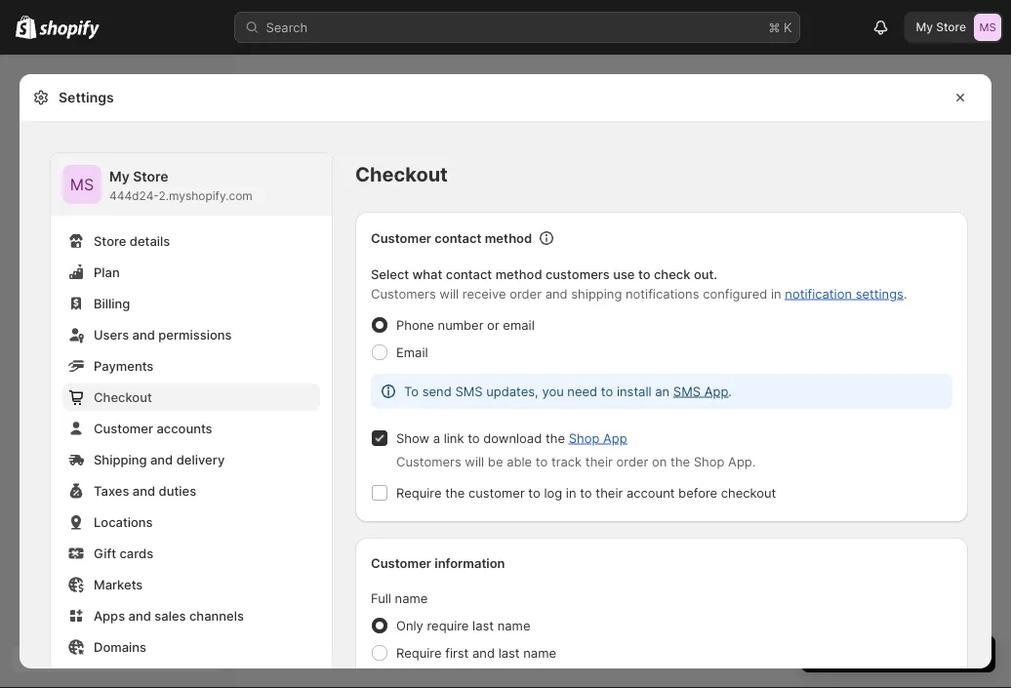 Task type: vqa. For each thing, say whether or not it's contained in the screenshot.
Checkout link
yes



Task type: locate. For each thing, give the bounding box(es) containing it.
and right the taxes
[[133, 483, 155, 498]]

markets
[[94, 577, 143, 592]]

an
[[655, 384, 670, 399]]

store details
[[94, 233, 170, 248]]

0 vertical spatial the
[[546, 431, 565, 446]]

and right apps
[[128, 608, 151, 623]]

0 vertical spatial checkout
[[355, 163, 448, 186]]

number
[[438, 317, 484, 332]]

checkout up customer contact method
[[355, 163, 448, 186]]

email
[[396, 345, 428, 360]]

0 vertical spatial last
[[473, 618, 494, 633]]

1 horizontal spatial my store image
[[974, 14, 1002, 41]]

name up only
[[395, 591, 428, 606]]

will left be
[[465, 454, 484, 469]]

order left the on
[[616, 454, 649, 469]]

will down what
[[440, 286, 459, 301]]

shop left the 'app.'
[[694, 454, 725, 469]]

1 horizontal spatial in
[[771, 286, 782, 301]]

customer information
[[371, 555, 505, 571]]

0 vertical spatial store
[[936, 20, 966, 34]]

1 horizontal spatial the
[[546, 431, 565, 446]]

customers
[[371, 286, 436, 301], [396, 454, 461, 469]]

my store
[[916, 20, 966, 34]]

1 sms from the left
[[455, 384, 483, 399]]

and for delivery
[[150, 452, 173, 467]]

customer up shipping
[[94, 421, 153, 436]]

1 vertical spatial their
[[596, 485, 623, 500]]

their
[[586, 454, 613, 469], [596, 485, 623, 500]]

and
[[545, 286, 568, 301], [132, 327, 155, 342], [150, 452, 173, 467], [133, 483, 155, 498], [128, 608, 151, 623], [472, 645, 495, 660]]

full name
[[371, 591, 428, 606]]

settings dialog
[[20, 74, 992, 688]]

shopify image
[[16, 15, 36, 39], [39, 20, 100, 40]]

0 vertical spatial method
[[485, 230, 532, 246]]

1 vertical spatial my
[[109, 168, 130, 185]]

payments
[[94, 358, 154, 373]]

2 vertical spatial customer
[[371, 555, 432, 571]]

require for require first and last name
[[396, 645, 442, 660]]

checkout
[[355, 163, 448, 186], [94, 390, 152, 405]]

2 horizontal spatial store
[[936, 20, 966, 34]]

customer up full name
[[371, 555, 432, 571]]

to right the link
[[468, 431, 480, 446]]

settings
[[856, 286, 904, 301]]

last right first
[[499, 645, 520, 660]]

0 horizontal spatial order
[[510, 286, 542, 301]]

in
[[771, 286, 782, 301], [566, 485, 577, 500]]

customer for customer information
[[371, 555, 432, 571]]

require
[[396, 485, 442, 500], [396, 645, 442, 660]]

require down show
[[396, 485, 442, 500]]

order inside select what contact method customers use to check out. customers will receive order and shipping notifications configured in notification settings .
[[510, 286, 542, 301]]

app up customers will be able to track their order on the shop app.
[[603, 431, 627, 446]]

0 vertical spatial shop
[[569, 431, 600, 446]]

their left account
[[596, 485, 623, 500]]

and right first
[[472, 645, 495, 660]]

sms right an
[[673, 384, 701, 399]]

checkout
[[721, 485, 776, 500]]

customer accounts link
[[62, 415, 320, 442]]

0 horizontal spatial my store image
[[62, 165, 102, 204]]

only
[[396, 618, 424, 633]]

app right an
[[705, 384, 729, 399]]

sms right the "send"
[[455, 384, 483, 399]]

my store image left 444d24-
[[62, 165, 102, 204]]

1 vertical spatial checkout
[[94, 390, 152, 405]]

store inside my store 444d24-2.myshopify.com
[[133, 168, 169, 185]]

store for my store 444d24-2.myshopify.com
[[133, 168, 169, 185]]

0 vertical spatial customers
[[371, 286, 436, 301]]

last
[[473, 618, 494, 633], [499, 645, 520, 660]]

1 vertical spatial shop
[[694, 454, 725, 469]]

. right notification at the top of page
[[904, 286, 907, 301]]

0 vertical spatial in
[[771, 286, 782, 301]]

accounts
[[157, 421, 212, 436]]

customers down a at bottom
[[396, 454, 461, 469]]

0 horizontal spatial sms
[[455, 384, 483, 399]]

users
[[94, 327, 129, 342]]

0 vertical spatial customer
[[371, 230, 432, 246]]

customers down select
[[371, 286, 436, 301]]

customer
[[371, 230, 432, 246], [94, 421, 153, 436], [371, 555, 432, 571]]

the
[[546, 431, 565, 446], [671, 454, 690, 469], [445, 485, 465, 500]]

0 vertical spatial order
[[510, 286, 542, 301]]

1 vertical spatial .
[[729, 384, 732, 399]]

users and permissions link
[[62, 321, 320, 349]]

1 vertical spatial the
[[671, 454, 690, 469]]

shop
[[569, 431, 600, 446], [694, 454, 725, 469]]

1 vertical spatial contact
[[446, 267, 492, 282]]

in right configured
[[771, 286, 782, 301]]

1 horizontal spatial checkout
[[355, 163, 448, 186]]

taxes and duties link
[[62, 477, 320, 505]]

0 horizontal spatial will
[[440, 286, 459, 301]]

to right use
[[638, 267, 651, 282]]

the left customer
[[445, 485, 465, 500]]

0 vertical spatial their
[[586, 454, 613, 469]]

1 horizontal spatial .
[[904, 286, 907, 301]]

0 vertical spatial my
[[916, 20, 933, 34]]

1 vertical spatial require
[[396, 645, 442, 660]]

0 vertical spatial my store image
[[974, 14, 1002, 41]]

contact up receive
[[446, 267, 492, 282]]

to right need
[[601, 384, 613, 399]]

contact up what
[[435, 230, 482, 246]]

0 horizontal spatial checkout
[[94, 390, 152, 405]]

account
[[627, 485, 675, 500]]

taxes and duties
[[94, 483, 196, 498]]

send
[[422, 384, 452, 399]]

show a link to download the shop app
[[396, 431, 627, 446]]

sms
[[455, 384, 483, 399], [673, 384, 701, 399]]

check
[[654, 267, 691, 282]]

. right an
[[729, 384, 732, 399]]

1 horizontal spatial order
[[616, 454, 649, 469]]

before
[[679, 485, 718, 500]]

and for sales
[[128, 608, 151, 623]]

1 horizontal spatial sms
[[673, 384, 701, 399]]

able
[[507, 454, 532, 469]]

and down the customers in the top right of the page
[[545, 286, 568, 301]]

notifications
[[626, 286, 699, 301]]

customer up select
[[371, 230, 432, 246]]

require down only
[[396, 645, 442, 660]]

1 vertical spatial last
[[499, 645, 520, 660]]

0 vertical spatial app
[[705, 384, 729, 399]]

and down 'customer accounts'
[[150, 452, 173, 467]]

in right the log
[[566, 485, 577, 500]]

name up the require first and last name
[[498, 618, 531, 633]]

billing
[[94, 296, 130, 311]]

1 horizontal spatial my
[[916, 20, 933, 34]]

download
[[483, 431, 542, 446]]

and right users
[[132, 327, 155, 342]]

0 vertical spatial require
[[396, 485, 442, 500]]

status
[[371, 374, 953, 409]]

my inside my store 444d24-2.myshopify.com
[[109, 168, 130, 185]]

and for permissions
[[132, 327, 155, 342]]

1 vertical spatial my store image
[[62, 165, 102, 204]]

1 vertical spatial method
[[496, 267, 542, 282]]

receive
[[463, 286, 506, 301]]

you
[[542, 384, 564, 399]]

1 vertical spatial customer
[[94, 421, 153, 436]]

customer inside shop settings menu element
[[94, 421, 153, 436]]

customer
[[469, 485, 525, 500]]

be
[[488, 454, 503, 469]]

1 vertical spatial in
[[566, 485, 577, 500]]

the right the on
[[671, 454, 690, 469]]

1 require from the top
[[396, 485, 442, 500]]

0 horizontal spatial the
[[445, 485, 465, 500]]

shipping and delivery link
[[62, 446, 320, 473]]

0 horizontal spatial .
[[729, 384, 732, 399]]

checkout down payments at the bottom left of the page
[[94, 390, 152, 405]]

apps and sales channels link
[[62, 602, 320, 630]]

to
[[638, 267, 651, 282], [601, 384, 613, 399], [468, 431, 480, 446], [536, 454, 548, 469], [528, 485, 541, 500], [580, 485, 592, 500]]

1 vertical spatial will
[[465, 454, 484, 469]]

locations link
[[62, 509, 320, 536]]

apps and sales channels
[[94, 608, 244, 623]]

to right the log
[[580, 485, 592, 500]]

0 horizontal spatial shop
[[569, 431, 600, 446]]

the up track
[[546, 431, 565, 446]]

checkout inside shop settings menu element
[[94, 390, 152, 405]]

customers will be able to track their order on the shop app.
[[396, 454, 756, 469]]

0 horizontal spatial my
[[109, 168, 130, 185]]

0 vertical spatial will
[[440, 286, 459, 301]]

my store image inside shop settings menu element
[[62, 165, 102, 204]]

last up the require first and last name
[[473, 618, 494, 633]]

2 sms from the left
[[673, 384, 701, 399]]

dialog
[[1000, 74, 1011, 688]]

order up email
[[510, 286, 542, 301]]

1 horizontal spatial store
[[133, 168, 169, 185]]

my store image right my store
[[974, 14, 1002, 41]]

my store image
[[974, 14, 1002, 41], [62, 165, 102, 204]]

method
[[485, 230, 532, 246], [496, 267, 542, 282]]

2 require from the top
[[396, 645, 442, 660]]

0 horizontal spatial app
[[603, 431, 627, 446]]

0 horizontal spatial store
[[94, 233, 126, 248]]

shipping and delivery
[[94, 452, 225, 467]]

status containing to send sms updates, you need to install an
[[371, 374, 953, 409]]

checkout link
[[62, 384, 320, 411]]

my
[[916, 20, 933, 34], [109, 168, 130, 185]]

their down shop app link
[[586, 454, 613, 469]]

1 horizontal spatial shopify image
[[39, 20, 100, 40]]

configured
[[703, 286, 768, 301]]

1 vertical spatial store
[[133, 168, 169, 185]]

2 vertical spatial store
[[94, 233, 126, 248]]

payments link
[[62, 352, 320, 380]]

444d24-
[[109, 189, 159, 203]]

0 vertical spatial .
[[904, 286, 907, 301]]

use
[[613, 267, 635, 282]]

name
[[395, 591, 428, 606], [498, 618, 531, 633], [524, 645, 557, 660]]

out.
[[694, 267, 717, 282]]

shop up customers will be able to track their order on the shop app.
[[569, 431, 600, 446]]

name down only require last name
[[524, 645, 557, 660]]



Task type: describe. For each thing, give the bounding box(es) containing it.
require first and last name
[[396, 645, 557, 660]]

gift cards
[[94, 546, 153, 561]]

phone number or email
[[396, 317, 535, 332]]

will inside select what contact method customers use to check out. customers will receive order and shipping notifications configured in notification settings .
[[440, 286, 459, 301]]

billing link
[[62, 290, 320, 317]]

gift cards link
[[62, 540, 320, 567]]

and for duties
[[133, 483, 155, 498]]

⌘
[[769, 20, 780, 35]]

install
[[617, 384, 652, 399]]

or
[[487, 317, 500, 332]]

updates,
[[486, 384, 539, 399]]

to inside select what contact method customers use to check out. customers will receive order and shipping notifications configured in notification settings .
[[638, 267, 651, 282]]

sms app link
[[673, 384, 729, 399]]

my store 444d24-2.myshopify.com
[[109, 168, 253, 203]]

⌘ k
[[769, 20, 792, 35]]

first
[[445, 645, 469, 660]]

1 horizontal spatial app
[[705, 384, 729, 399]]

customer accounts
[[94, 421, 212, 436]]

require the customer to log in to their account before checkout
[[396, 485, 776, 500]]

k
[[784, 20, 792, 35]]

domains
[[94, 639, 147, 655]]

2 vertical spatial the
[[445, 485, 465, 500]]

notification
[[785, 286, 852, 301]]

store for my store
[[936, 20, 966, 34]]

customer for customer accounts
[[94, 421, 153, 436]]

customer for customer contact method
[[371, 230, 432, 246]]

1 vertical spatial order
[[616, 454, 649, 469]]

my for my store
[[916, 20, 933, 34]]

in inside select what contact method customers use to check out. customers will receive order and shipping notifications configured in notification settings .
[[771, 286, 782, 301]]

locations
[[94, 514, 153, 530]]

store details link
[[62, 227, 320, 255]]

1 horizontal spatial will
[[465, 454, 484, 469]]

apps
[[94, 608, 125, 623]]

settings
[[59, 89, 114, 106]]

app.
[[728, 454, 756, 469]]

search
[[266, 20, 308, 35]]

to
[[404, 384, 419, 399]]

1 vertical spatial app
[[603, 431, 627, 446]]

duties
[[159, 483, 196, 498]]

2 vertical spatial name
[[524, 645, 557, 660]]

shop app link
[[569, 431, 627, 446]]

customers
[[546, 267, 610, 282]]

2 horizontal spatial the
[[671, 454, 690, 469]]

cards
[[120, 546, 153, 561]]

1 horizontal spatial last
[[499, 645, 520, 660]]

status inside settings dialog
[[371, 374, 953, 409]]

to right able
[[536, 454, 548, 469]]

0 horizontal spatial last
[[473, 618, 494, 633]]

method inside select what contact method customers use to check out. customers will receive order and shipping notifications configured in notification settings .
[[496, 267, 542, 282]]

only require last name
[[396, 618, 531, 633]]

1 vertical spatial customers
[[396, 454, 461, 469]]

0 horizontal spatial in
[[566, 485, 577, 500]]

select
[[371, 267, 409, 282]]

track
[[551, 454, 582, 469]]

require for require the customer to log in to their account before checkout
[[396, 485, 442, 500]]

need
[[568, 384, 598, 399]]

what
[[412, 267, 443, 282]]

select what contact method customers use to check out. customers will receive order and shipping notifications configured in notification settings .
[[371, 267, 907, 301]]

domains link
[[62, 634, 320, 661]]

a
[[433, 431, 440, 446]]

ms button
[[62, 165, 102, 204]]

plan
[[94, 265, 120, 280]]

shipping
[[94, 452, 147, 467]]

link
[[444, 431, 464, 446]]

. inside select what contact method customers use to check out. customers will receive order and shipping notifications configured in notification settings .
[[904, 286, 907, 301]]

details
[[130, 233, 170, 248]]

plan link
[[62, 259, 320, 286]]

to left the log
[[528, 485, 541, 500]]

notification settings link
[[785, 286, 904, 301]]

markets link
[[62, 571, 320, 598]]

delivery
[[176, 452, 225, 467]]

my for my store 444d24-2.myshopify.com
[[109, 168, 130, 185]]

to send sms updates, you need to install an sms app .
[[404, 384, 732, 399]]

permissions
[[158, 327, 232, 342]]

1 horizontal spatial shop
[[694, 454, 725, 469]]

require
[[427, 618, 469, 633]]

0 vertical spatial contact
[[435, 230, 482, 246]]

information
[[435, 555, 505, 571]]

1 vertical spatial name
[[498, 618, 531, 633]]

2.myshopify.com
[[159, 189, 253, 203]]

full
[[371, 591, 391, 606]]

contact inside select what contact method customers use to check out. customers will receive order and shipping notifications configured in notification settings .
[[446, 267, 492, 282]]

0 vertical spatial name
[[395, 591, 428, 606]]

channels
[[189, 608, 244, 623]]

log
[[544, 485, 563, 500]]

customers inside select what contact method customers use to check out. customers will receive order and shipping notifications configured in notification settings .
[[371, 286, 436, 301]]

0 horizontal spatial shopify image
[[16, 15, 36, 39]]

phone
[[396, 317, 434, 332]]

shipping
[[571, 286, 622, 301]]

gift
[[94, 546, 116, 561]]

email
[[503, 317, 535, 332]]

shop settings menu element
[[51, 153, 332, 688]]

and inside select what contact method customers use to check out. customers will receive order and shipping notifications configured in notification settings .
[[545, 286, 568, 301]]

show
[[396, 431, 430, 446]]

on
[[652, 454, 667, 469]]

users and permissions
[[94, 327, 232, 342]]



